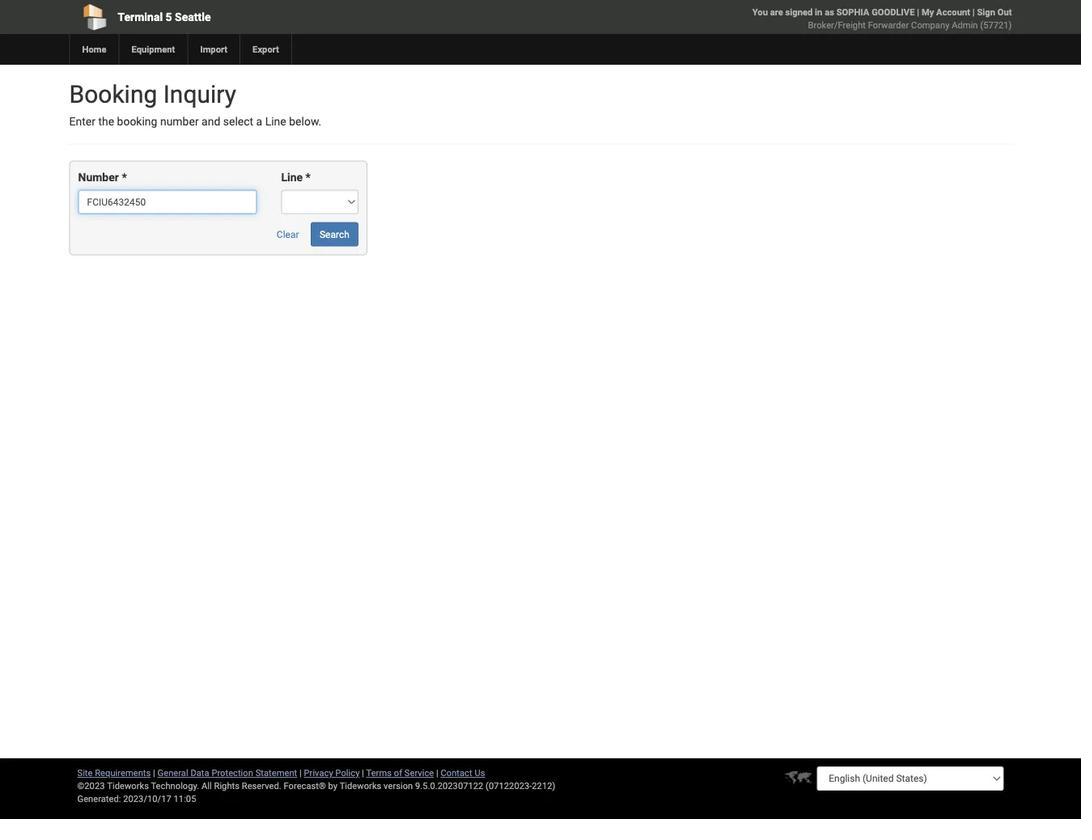 Task type: locate. For each thing, give the bounding box(es) containing it.
home link
[[69, 34, 119, 65]]

9.5.0.202307122
[[415, 781, 483, 791]]

privacy
[[304, 768, 333, 778]]

enter
[[69, 115, 95, 128]]

out
[[998, 7, 1012, 17]]

number *
[[78, 171, 127, 184]]

of
[[394, 768, 402, 778]]

0 horizontal spatial *
[[122, 171, 127, 184]]

* down below.
[[306, 171, 311, 184]]

| left sign
[[973, 7, 975, 17]]

©2023 tideworks
[[77, 781, 149, 791]]

1 horizontal spatial *
[[306, 171, 311, 184]]

terminal 5 seattle
[[118, 10, 211, 23]]

protection
[[212, 768, 253, 778]]

version
[[384, 781, 413, 791]]

seattle
[[175, 10, 211, 23]]

forwarder
[[868, 20, 909, 30]]

reserved.
[[242, 781, 281, 791]]

import link
[[187, 34, 240, 65]]

contact
[[441, 768, 472, 778]]

statement
[[255, 768, 297, 778]]

site requirements link
[[77, 768, 151, 778]]

you are signed in as sophia goodlive | my account | sign out broker/freight forwarder company admin (57721)
[[753, 7, 1012, 30]]

goodlive
[[872, 7, 915, 17]]

policy
[[335, 768, 360, 778]]

line
[[265, 115, 286, 128], [281, 171, 303, 184]]

(07122023-
[[486, 781, 532, 791]]

the
[[98, 115, 114, 128]]

*
[[122, 171, 127, 184], [306, 171, 311, 184]]

2023/10/17
[[123, 794, 171, 804]]

booking inquiry enter the booking number and select a line below.
[[69, 80, 322, 128]]

us
[[475, 768, 485, 778]]

2 * from the left
[[306, 171, 311, 184]]

2212)
[[532, 781, 556, 791]]

general data protection statement link
[[157, 768, 297, 778]]

privacy policy link
[[304, 768, 360, 778]]

sign out link
[[977, 7, 1012, 17]]

tideworks
[[340, 781, 381, 791]]

line inside booking inquiry enter the booking number and select a line below.
[[265, 115, 286, 128]]

|
[[917, 7, 920, 17], [973, 7, 975, 17], [153, 768, 155, 778], [299, 768, 302, 778], [362, 768, 364, 778], [436, 768, 438, 778]]

line right a at left
[[265, 115, 286, 128]]

search button
[[311, 222, 358, 246]]

broker/freight
[[808, 20, 866, 30]]

* right 'number'
[[122, 171, 127, 184]]

are
[[770, 7, 783, 17]]

0 vertical spatial line
[[265, 115, 286, 128]]

1 * from the left
[[122, 171, 127, 184]]

(57721)
[[980, 20, 1012, 30]]

terms of service link
[[366, 768, 434, 778]]

company
[[911, 20, 950, 30]]

line up clear button
[[281, 171, 303, 184]]

signed
[[786, 7, 813, 17]]

as
[[825, 7, 834, 17]]

by
[[328, 781, 338, 791]]

booking
[[117, 115, 157, 128]]

and
[[202, 115, 220, 128]]

contact us link
[[441, 768, 485, 778]]

| up the 9.5.0.202307122 at the bottom left
[[436, 768, 438, 778]]

| left my
[[917, 7, 920, 17]]

sophia
[[837, 7, 870, 17]]



Task type: describe. For each thing, give the bounding box(es) containing it.
site
[[77, 768, 93, 778]]

admin
[[952, 20, 978, 30]]

rights
[[214, 781, 240, 791]]

in
[[815, 7, 823, 17]]

inquiry
[[163, 80, 236, 108]]

Number * text field
[[78, 190, 257, 214]]

booking
[[69, 80, 157, 108]]

account
[[937, 7, 970, 17]]

number
[[78, 171, 119, 184]]

| left general
[[153, 768, 155, 778]]

terminal 5 seattle link
[[69, 0, 448, 34]]

general
[[157, 768, 188, 778]]

* for line *
[[306, 171, 311, 184]]

search
[[320, 229, 350, 240]]

requirements
[[95, 768, 151, 778]]

all
[[202, 781, 212, 791]]

you
[[753, 7, 768, 17]]

import
[[200, 44, 228, 55]]

service
[[405, 768, 434, 778]]

generated:
[[77, 794, 121, 804]]

terminal
[[118, 10, 163, 23]]

export
[[253, 44, 279, 55]]

terms
[[366, 768, 392, 778]]

technology.
[[151, 781, 199, 791]]

forecast®
[[284, 781, 326, 791]]

my account link
[[922, 7, 970, 17]]

5
[[166, 10, 172, 23]]

clear
[[277, 229, 299, 240]]

home
[[82, 44, 106, 55]]

number
[[160, 115, 199, 128]]

clear button
[[268, 222, 308, 246]]

| up tideworks
[[362, 768, 364, 778]]

| up forecast®
[[299, 768, 302, 778]]

equipment link
[[119, 34, 187, 65]]

my
[[922, 7, 934, 17]]

export link
[[240, 34, 291, 65]]

below.
[[289, 115, 322, 128]]

select
[[223, 115, 253, 128]]

equipment
[[132, 44, 175, 55]]

a
[[256, 115, 262, 128]]

* for number *
[[122, 171, 127, 184]]

sign
[[977, 7, 995, 17]]

1 vertical spatial line
[[281, 171, 303, 184]]

11:05
[[174, 794, 196, 804]]

site requirements | general data protection statement | privacy policy | terms of service | contact us ©2023 tideworks technology. all rights reserved. forecast® by tideworks version 9.5.0.202307122 (07122023-2212) generated: 2023/10/17 11:05
[[77, 768, 556, 804]]

data
[[191, 768, 209, 778]]

line *
[[281, 171, 311, 184]]



Task type: vqa. For each thing, say whether or not it's contained in the screenshot.
PENCIL SQUARE O image
no



